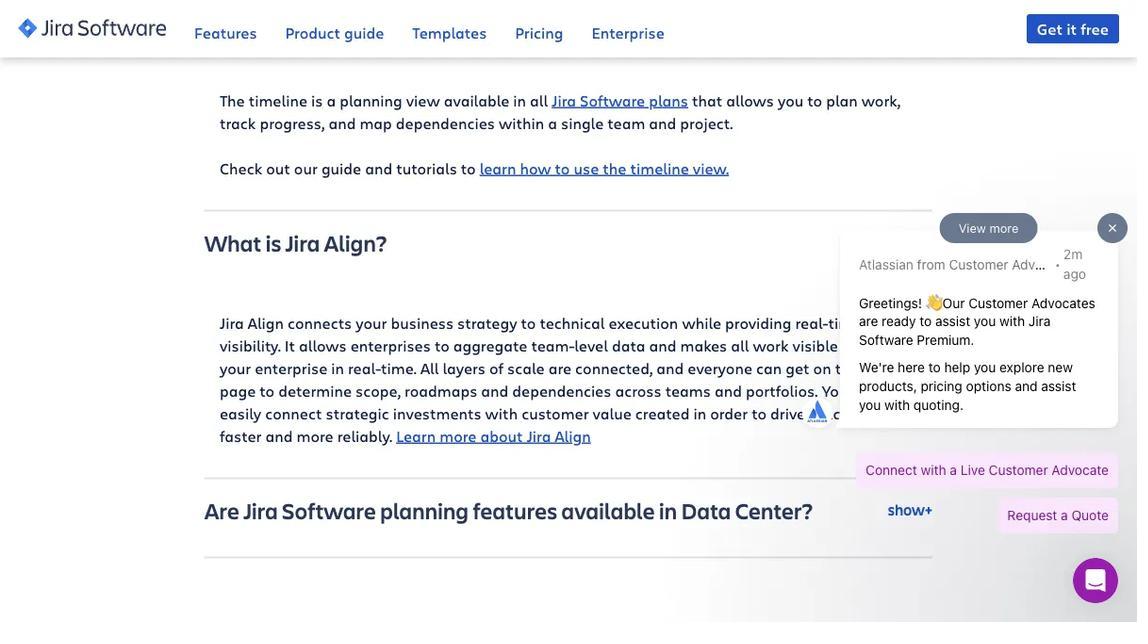 Task type: describe. For each thing, give the bounding box(es) containing it.
1 vertical spatial the
[[603, 158, 626, 178]]

data
[[612, 335, 645, 355]]

providing
[[725, 312, 791, 333]]

get it free
[[1037, 18, 1109, 39]]

in up within
[[513, 90, 526, 110]]

layers
[[443, 358, 486, 378]]

single
[[561, 112, 604, 133]]

work
[[753, 335, 789, 355]]

the timeline is a planning view available in all jira software plans
[[220, 90, 688, 110]]

connected,
[[575, 358, 653, 378]]

created
[[635, 403, 690, 423]]

team-
[[531, 335, 574, 355]]

in up determine
[[331, 358, 344, 378]]

are
[[548, 358, 571, 378]]

learn more about jira align
[[396, 425, 591, 446]]

enterprise
[[255, 358, 327, 378]]

to left drive
[[752, 403, 767, 423]]

0 vertical spatial available
[[444, 90, 509, 110]]

to left use
[[555, 158, 570, 178]]

you
[[778, 90, 804, 110]]

1 vertical spatial dialog
[[1073, 558, 1118, 603]]

jira right are
[[243, 495, 278, 525]]

makes
[[680, 335, 727, 355]]

while
[[682, 312, 721, 333]]

all
[[420, 358, 439, 378]]

scope,
[[356, 380, 401, 400]]

are
[[205, 495, 239, 525]]

0 vertical spatial a
[[327, 90, 336, 110]]

0 horizontal spatial real-
[[348, 358, 381, 378]]

and down connect
[[265, 425, 293, 446]]

1 horizontal spatial align
[[555, 425, 591, 446]]

1 vertical spatial your
[[220, 358, 251, 378]]

what is the timeline in jira software?
[[205, 5, 576, 35]]

0 vertical spatial software
[[580, 90, 645, 110]]

get it free link
[[1027, 14, 1119, 43]]

out
[[266, 158, 290, 178]]

dependencies inside jira align connects your business strategy to technical execution while providing real-time visibility. it allows enterprises to aggregate team-level data and makes all work visible across your enterprise in real-time. all layers of scale are connected, and everyone can get on the same page to determine scope, roadmaps and dependencies across teams and portfolios. you can easily connect strategic investments with customer value created in order to drive outcomes faster and more reliably.
[[512, 380, 611, 400]]

features
[[473, 495, 557, 525]]

execution
[[609, 312, 678, 333]]

to inside that allows you to plan work, track progress, and map dependencies within a single team and project.
[[807, 90, 822, 110]]

same
[[863, 358, 902, 378]]

jira down customer
[[527, 425, 551, 446]]

allows inside jira align connects your business strategy to technical execution while providing real-time visibility. it allows enterprises to aggregate team-level data and makes all work visible across your enterprise in real-time. all layers of scale are connected, and everyone can get on the same page to determine scope, roadmaps and dependencies across teams and portfolios. you can easily connect strategic investments with customer value created in order to drive outcomes faster and more reliably.
[[299, 335, 347, 355]]

connects
[[288, 312, 352, 333]]

jira up the single at top
[[552, 90, 576, 110]]

dependencies inside that allows you to plan work, track progress, and map dependencies within a single team and project.
[[396, 112, 495, 133]]

product guide
[[285, 22, 384, 42]]

1 vertical spatial planning
[[380, 495, 469, 525]]

and up the order
[[715, 380, 742, 400]]

teams
[[665, 380, 711, 400]]

to right page
[[260, 380, 275, 400]]

0 vertical spatial dialog
[[788, 209, 1128, 553]]

of
[[489, 358, 504, 378]]

with
[[485, 403, 518, 423]]

investments
[[393, 403, 481, 423]]

show+
[[888, 500, 932, 520]]

within
[[499, 112, 544, 133]]

all inside jira align connects your business strategy to technical execution while providing real-time visibility. it allows enterprises to aggregate team-level data and makes all work visible across your enterprise in real-time. all layers of scale are connected, and everyone can get on the same page to determine scope, roadmaps and dependencies across teams and portfolios. you can easily connect strategic investments with customer value created in order to drive outcomes faster and more reliably.
[[731, 335, 749, 355]]

scale
[[507, 358, 545, 378]]

pricing link
[[515, 0, 563, 57]]

what is jira align?
[[205, 227, 391, 257]]

free
[[1081, 18, 1109, 39]]

0 horizontal spatial all
[[530, 90, 548, 110]]

1 vertical spatial is
[[311, 90, 323, 110]]

0 vertical spatial guide
[[344, 22, 384, 42]]

0 vertical spatial your
[[356, 312, 387, 333]]

align?
[[324, 227, 387, 257]]

enterprise
[[592, 22, 664, 42]]

reliably.
[[337, 425, 392, 446]]

what for what is jira align?
[[205, 227, 262, 257]]

software?
[[471, 5, 576, 35]]

product
[[285, 22, 340, 42]]

0 horizontal spatial software
[[282, 495, 376, 525]]

learn more about jira align link
[[396, 425, 591, 446]]

0 horizontal spatial timeline
[[249, 90, 307, 110]]

jira align connects your business strategy to technical execution while providing real-time visibility. it allows enterprises to aggregate team-level data and makes all work visible across your enterprise in real-time. all layers of scale are connected, and everyone can get on the same page to determine scope, roadmaps and dependencies across teams and portfolios. you can easily connect strategic investments with customer value created in order to drive outcomes faster and more reliably.
[[220, 312, 902, 446]]

strategy
[[457, 312, 517, 333]]

value
[[593, 403, 632, 423]]

2 more from the left
[[440, 425, 477, 446]]

team
[[607, 112, 645, 133]]

time.
[[381, 358, 417, 378]]

order
[[710, 403, 748, 423]]

about
[[480, 425, 523, 446]]

learn
[[480, 158, 516, 178]]

project.
[[680, 112, 733, 133]]

everyone
[[688, 358, 752, 378]]

more inside jira align connects your business strategy to technical execution while providing real-time visibility. it allows enterprises to aggregate team-level data and makes all work visible across your enterprise in real-time. all layers of scale are connected, and everyone can get on the same page to determine scope, roadmaps and dependencies across teams and portfolios. you can easily connect strategic investments with customer value created in order to drive outcomes faster and more reliably.
[[297, 425, 334, 446]]

connect
[[265, 403, 322, 423]]

business
[[391, 312, 454, 333]]

2 horizontal spatial timeline
[[630, 158, 689, 178]]

get
[[786, 358, 810, 378]]

learn how to use the timeline view. link
[[480, 158, 729, 178]]

tutorials
[[396, 158, 457, 178]]

in left data on the right of page
[[659, 495, 677, 525]]

templates link
[[412, 0, 487, 57]]

work,
[[861, 90, 901, 110]]

easily
[[220, 403, 261, 423]]

0 horizontal spatial across
[[615, 380, 662, 400]]



Task type: vqa. For each thing, say whether or not it's contained in the screenshot.
the left "may"
no



Task type: locate. For each thing, give the bounding box(es) containing it.
jira up visibility.
[[220, 312, 244, 333]]

0 vertical spatial align
[[248, 312, 284, 333]]

that
[[692, 90, 722, 110]]

is up progress,
[[311, 90, 323, 110]]

timeline left view.
[[630, 158, 689, 178]]

across up same
[[842, 335, 888, 355]]

1 vertical spatial what
[[205, 227, 262, 257]]

0 vertical spatial planning
[[340, 90, 402, 110]]

time
[[828, 312, 861, 333]]

is
[[266, 5, 281, 35], [311, 90, 323, 110], [266, 227, 281, 257]]

determine
[[278, 380, 352, 400]]

software up 'team'
[[580, 90, 645, 110]]

the
[[285, 5, 319, 35], [603, 158, 626, 178], [835, 358, 859, 378]]

1 vertical spatial across
[[615, 380, 662, 400]]

1 horizontal spatial the
[[603, 158, 626, 178]]

0 vertical spatial what
[[205, 5, 262, 35]]

1 vertical spatial dependencies
[[512, 380, 611, 400]]

level
[[574, 335, 608, 355]]

0 vertical spatial real-
[[795, 312, 828, 333]]

hide-
[[897, 232, 932, 252]]

0 horizontal spatial dependencies
[[396, 112, 495, 133]]

dialog
[[788, 209, 1128, 553], [1073, 558, 1118, 603]]

1 vertical spatial guide
[[321, 158, 361, 178]]

view.
[[693, 158, 729, 178]]

it
[[285, 335, 295, 355]]

1 what from the top
[[205, 5, 262, 35]]

dependencies down "the timeline is a planning view available in all jira software plans"
[[396, 112, 495, 133]]

align up visibility.
[[248, 312, 284, 333]]

what up 'the'
[[205, 5, 262, 35]]

features link
[[194, 0, 257, 57]]

jira inside jira align connects your business strategy to technical execution while providing real-time visibility. it allows enterprises to aggregate team-level data and makes all work visible across your enterprise in real-time. all layers of scale are connected, and everyone can get on the same page to determine scope, roadmaps and dependencies across teams and portfolios. you can easily connect strategic investments with customer value created in order to drive outcomes faster and more reliably.
[[220, 312, 244, 333]]

1 vertical spatial timeline
[[249, 90, 307, 110]]

a down "product guide"
[[327, 90, 336, 110]]

all
[[530, 90, 548, 110], [731, 335, 749, 355]]

real- up visible
[[795, 312, 828, 333]]

1 vertical spatial all
[[731, 335, 749, 355]]

more down investments
[[440, 425, 477, 446]]

2 vertical spatial timeline
[[630, 158, 689, 178]]

0 horizontal spatial allows
[[299, 335, 347, 355]]

is left product
[[266, 5, 281, 35]]

2 what from the top
[[205, 227, 262, 257]]

can down same
[[852, 380, 878, 400]]

planning down learn
[[380, 495, 469, 525]]

1 vertical spatial allows
[[299, 335, 347, 355]]

use
[[574, 158, 599, 178]]

0 vertical spatial can
[[756, 358, 782, 378]]

timeline left templates link
[[323, 5, 406, 35]]

a inside that allows you to plan work, track progress, and map dependencies within a single team and project.
[[548, 112, 557, 133]]

2 horizontal spatial the
[[835, 358, 859, 378]]

your
[[356, 312, 387, 333], [220, 358, 251, 378]]

real- up scope,
[[348, 358, 381, 378]]

2 vertical spatial is
[[266, 227, 281, 257]]

in up "view"
[[410, 5, 428, 35]]

guide right our
[[321, 158, 361, 178]]

a left the single at top
[[548, 112, 557, 133]]

are jira software planning features available in data center?
[[205, 495, 813, 525]]

your up page
[[220, 358, 251, 378]]

1 vertical spatial real-
[[348, 358, 381, 378]]

0 vertical spatial all
[[530, 90, 548, 110]]

templates
[[412, 22, 487, 42]]

0 vertical spatial across
[[842, 335, 888, 355]]

0 vertical spatial the
[[285, 5, 319, 35]]

portfolios.
[[746, 380, 818, 400]]

customer
[[522, 403, 589, 423]]

the right on
[[835, 358, 859, 378]]

get
[[1037, 18, 1063, 39]]

strategic
[[326, 403, 389, 423]]

and down of
[[481, 380, 508, 400]]

the right features link
[[285, 5, 319, 35]]

is for jira
[[266, 227, 281, 257]]

more down connect
[[297, 425, 334, 446]]

0 horizontal spatial more
[[297, 425, 334, 446]]

that allows you to plan work, track progress, and map dependencies within a single team and project.
[[220, 90, 901, 133]]

and down execution
[[649, 335, 676, 355]]

is for the
[[266, 5, 281, 35]]

what down check
[[205, 227, 262, 257]]

the inside jira align connects your business strategy to technical execution while providing real-time visibility. it allows enterprises to aggregate team-level data and makes all work visible across your enterprise in real-time. all layers of scale are connected, and everyone can get on the same page to determine scope, roadmaps and dependencies across teams and portfolios. you can easily connect strategic investments with customer value created in order to drive outcomes faster and more reliably.
[[835, 358, 859, 378]]

product guide link
[[285, 0, 384, 57]]

across up created
[[615, 380, 662, 400]]

and down map
[[365, 158, 392, 178]]

and up 'teams'
[[656, 358, 684, 378]]

0 horizontal spatial can
[[756, 358, 782, 378]]

1 more from the left
[[297, 425, 334, 446]]

available right features at the left bottom of page
[[561, 495, 655, 525]]

it
[[1067, 18, 1077, 39]]

pricing
[[515, 22, 563, 42]]

jira software plans link
[[552, 90, 688, 110]]

dependencies down the are
[[512, 380, 611, 400]]

in inside what is the timeline in jira software? link
[[410, 5, 428, 35]]

across
[[842, 335, 888, 355], [615, 380, 662, 400]]

1 vertical spatial can
[[852, 380, 878, 400]]

track
[[220, 112, 256, 133]]

learn
[[396, 425, 436, 446]]

outcomes
[[809, 403, 880, 423]]

plan
[[826, 90, 858, 110]]

align down customer
[[555, 425, 591, 446]]

0 horizontal spatial align
[[248, 312, 284, 333]]

timeline
[[323, 5, 406, 35], [249, 90, 307, 110], [630, 158, 689, 178]]

0 vertical spatial dependencies
[[396, 112, 495, 133]]

available up within
[[444, 90, 509, 110]]

1 vertical spatial align
[[555, 425, 591, 446]]

1 horizontal spatial can
[[852, 380, 878, 400]]

the
[[220, 90, 245, 110]]

a
[[327, 90, 336, 110], [548, 112, 557, 133]]

to right you
[[807, 90, 822, 110]]

can
[[756, 358, 782, 378], [852, 380, 878, 400]]

data
[[681, 495, 731, 525]]

0 horizontal spatial your
[[220, 358, 251, 378]]

1 horizontal spatial your
[[356, 312, 387, 333]]

1 horizontal spatial available
[[561, 495, 655, 525]]

enterprise link
[[592, 0, 664, 57]]

and left map
[[328, 112, 356, 133]]

software
[[580, 90, 645, 110], [282, 495, 376, 525]]

map
[[360, 112, 392, 133]]

faster
[[220, 425, 262, 446]]

1 horizontal spatial timeline
[[323, 5, 406, 35]]

your up enterprises
[[356, 312, 387, 333]]

center?
[[735, 495, 813, 525]]

allows inside that allows you to plan work, track progress, and map dependencies within a single team and project.
[[726, 90, 774, 110]]

1 vertical spatial a
[[548, 112, 557, 133]]

can down the work
[[756, 358, 782, 378]]

planning up map
[[340, 90, 402, 110]]

allows left you
[[726, 90, 774, 110]]

1 horizontal spatial allows
[[726, 90, 774, 110]]

0 horizontal spatial available
[[444, 90, 509, 110]]

check
[[220, 158, 262, 178]]

1 horizontal spatial dependencies
[[512, 380, 611, 400]]

technical
[[540, 312, 605, 333]]

jira left align?
[[285, 227, 320, 257]]

1 horizontal spatial real-
[[795, 312, 828, 333]]

view
[[406, 90, 440, 110]]

to up team-
[[521, 312, 536, 333]]

roadmaps
[[405, 380, 477, 400]]

2 vertical spatial the
[[835, 358, 859, 378]]

and
[[328, 112, 356, 133], [649, 112, 676, 133], [365, 158, 392, 178], [649, 335, 676, 355], [656, 358, 684, 378], [481, 380, 508, 400], [715, 380, 742, 400], [265, 425, 293, 446]]

software down the reliably. at the bottom left of page
[[282, 495, 376, 525]]

drive
[[770, 403, 805, 423]]

1 horizontal spatial more
[[440, 425, 477, 446]]

all down providing
[[731, 335, 749, 355]]

check out our guide and tutorials to learn how to use the timeline view.
[[220, 158, 729, 178]]

1 horizontal spatial all
[[731, 335, 749, 355]]

all up within
[[530, 90, 548, 110]]

to up all
[[435, 335, 449, 355]]

1 horizontal spatial across
[[842, 335, 888, 355]]

allows down connects
[[299, 335, 347, 355]]

to left learn
[[461, 158, 476, 178]]

0 horizontal spatial a
[[327, 90, 336, 110]]

0 vertical spatial allows
[[726, 90, 774, 110]]

1 horizontal spatial software
[[580, 90, 645, 110]]

on
[[813, 358, 831, 378]]

1 horizontal spatial a
[[548, 112, 557, 133]]

1 vertical spatial available
[[561, 495, 655, 525]]

and down plans on the right
[[649, 112, 676, 133]]

guide right product
[[344, 22, 384, 42]]

aggregate
[[453, 335, 527, 355]]

timeline up progress,
[[249, 90, 307, 110]]

enterprises
[[350, 335, 431, 355]]

the right use
[[603, 158, 626, 178]]

jira left software?
[[432, 5, 467, 35]]

0 vertical spatial timeline
[[323, 5, 406, 35]]

in down 'teams'
[[693, 403, 706, 423]]

progress,
[[260, 112, 325, 133]]

more
[[297, 425, 334, 446], [440, 425, 477, 446]]

visibility.
[[220, 335, 281, 355]]

what is the timeline in jira software? link
[[205, 0, 932, 51]]

you
[[822, 380, 848, 400]]

plans
[[649, 90, 688, 110]]

jira
[[432, 5, 467, 35], [552, 90, 576, 110], [285, 227, 320, 257], [220, 312, 244, 333], [527, 425, 551, 446], [243, 495, 278, 525]]

what for what is the timeline in jira software?
[[205, 5, 262, 35]]

real-
[[795, 312, 828, 333], [348, 358, 381, 378]]

0 horizontal spatial the
[[285, 5, 319, 35]]

1 vertical spatial software
[[282, 495, 376, 525]]

is down out
[[266, 227, 281, 257]]

page
[[220, 380, 256, 400]]

our
[[294, 158, 318, 178]]

align inside jira align connects your business strategy to technical execution while providing real-time visibility. it allows enterprises to aggregate team-level data and makes all work visible across your enterprise in real-time. all layers of scale are connected, and everyone can get on the same page to determine scope, roadmaps and dependencies across teams and portfolios. you can easily connect strategic investments with customer value created in order to drive outcomes faster and more reliably.
[[248, 312, 284, 333]]

0 vertical spatial is
[[266, 5, 281, 35]]



